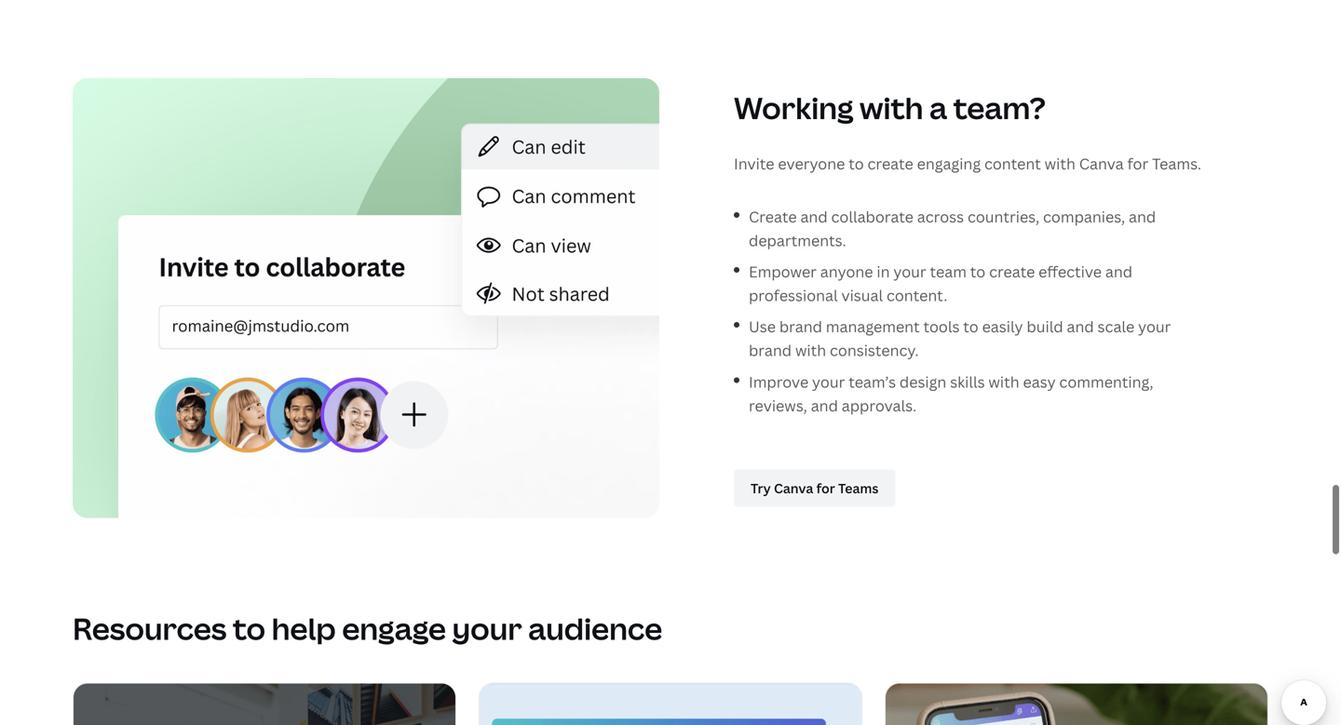 Task type: describe. For each thing, give the bounding box(es) containing it.
scale
[[1098, 317, 1135, 337]]

0 horizontal spatial create
[[868, 154, 914, 174]]

build
[[1027, 317, 1064, 337]]

ui - invite to collaborate (4) image
[[73, 78, 660, 518]]

working with a team?
[[734, 87, 1046, 128]]

your right "engage"
[[452, 609, 522, 649]]

your inside empower anyone in your team to create effective and professional visual content.
[[894, 262, 927, 282]]

skills
[[951, 372, 986, 392]]

invite
[[734, 154, 775, 174]]

and inside empower anyone in your team to create effective and professional visual content.
[[1106, 262, 1133, 282]]

use
[[749, 317, 776, 337]]

collaborate
[[832, 207, 914, 227]]

empower
[[749, 262, 817, 282]]

and inside 'improve your team's design skills with easy commenting, reviews, and approvals.'
[[811, 396, 839, 416]]

with left canva
[[1045, 154, 1076, 174]]

easy
[[1024, 372, 1056, 392]]

professional
[[749, 286, 838, 306]]

countries,
[[968, 207, 1040, 227]]

with inside 'improve your team's design skills with easy commenting, reviews, and approvals.'
[[989, 372, 1020, 392]]

commenting,
[[1060, 372, 1154, 392]]

companies,
[[1044, 207, 1126, 227]]

team?
[[954, 87, 1046, 128]]

your inside use brand management tools to easily build and scale your brand with consistency.
[[1139, 317, 1172, 337]]

tools
[[924, 317, 960, 337]]

across
[[918, 207, 965, 227]]

departments.
[[749, 230, 847, 251]]

working
[[734, 87, 854, 128]]

team's
[[849, 372, 897, 392]]

with left a
[[860, 87, 924, 128]]

effective
[[1039, 262, 1102, 282]]

invite everyone to create engaging content with canva for teams.
[[734, 154, 1202, 174]]

for
[[1128, 154, 1149, 174]]

use brand management tools to easily build and scale your brand with consistency.
[[749, 317, 1172, 361]]

improve your team's design skills with easy commenting, reviews, and approvals.
[[749, 372, 1154, 416]]

improve
[[749, 372, 809, 392]]

and up 'departments.'
[[801, 207, 828, 227]]

and down for
[[1129, 207, 1157, 227]]



Task type: locate. For each thing, give the bounding box(es) containing it.
engaging
[[918, 154, 981, 174]]

your up content.
[[894, 262, 927, 282]]

to right "team"
[[971, 262, 986, 282]]

your right scale
[[1139, 317, 1172, 337]]

0 horizontal spatial image only image
[[480, 684, 862, 726]]

with inside use brand management tools to easily build and scale your brand with consistency.
[[796, 341, 827, 361]]

in
[[877, 262, 890, 282]]

audience
[[529, 609, 663, 649]]

create
[[749, 207, 797, 227]]

0 vertical spatial brand
[[780, 317, 823, 337]]

reviews,
[[749, 396, 808, 416]]

1 vertical spatial brand
[[749, 341, 792, 361]]

1 vertical spatial create
[[990, 262, 1036, 282]]

to right tools
[[964, 317, 979, 337]]

2 image only image from the left
[[886, 684, 1268, 726]]

create down the working with a team?
[[868, 154, 914, 174]]

with left easy at the bottom
[[989, 372, 1020, 392]]

help
[[272, 609, 336, 649]]

team
[[931, 262, 967, 282]]

brand down the professional
[[780, 317, 823, 337]]

to right everyone
[[849, 154, 864, 174]]

anyone
[[821, 262, 874, 282]]

to inside use brand management tools to easily build and scale your brand with consistency.
[[964, 317, 979, 337]]

canva
[[1080, 154, 1124, 174]]

your
[[894, 262, 927, 282], [1139, 317, 1172, 337], [813, 372, 846, 392], [452, 609, 522, 649]]

management
[[826, 317, 920, 337]]

easily
[[983, 317, 1024, 337]]

1 horizontal spatial create
[[990, 262, 1036, 282]]

create down the countries,
[[990, 262, 1036, 282]]

to
[[849, 154, 864, 174], [971, 262, 986, 282], [964, 317, 979, 337], [233, 609, 266, 649]]

and right effective
[[1106, 262, 1133, 282]]

resources to help engage your audience
[[73, 609, 663, 649]]

consistency.
[[830, 341, 919, 361]]

engage
[[342, 609, 446, 649]]

0 vertical spatial create
[[868, 154, 914, 174]]

with
[[860, 87, 924, 128], [1045, 154, 1076, 174], [796, 341, 827, 361], [989, 372, 1020, 392]]

everyone
[[778, 154, 846, 174]]

create
[[868, 154, 914, 174], [990, 262, 1036, 282]]

a
[[930, 87, 948, 128]]

to inside empower anyone in your team to create effective and professional visual content.
[[971, 262, 986, 282]]

and
[[801, 207, 828, 227], [1129, 207, 1157, 227], [1106, 262, 1133, 282], [1067, 317, 1095, 337], [811, 396, 839, 416]]

to left help
[[233, 609, 266, 649]]

design
[[900, 372, 947, 392]]

resources
[[73, 609, 227, 649]]

with up improve
[[796, 341, 827, 361]]

create inside empower anyone in your team to create effective and professional visual content.
[[990, 262, 1036, 282]]

1 image only image from the left
[[480, 684, 862, 726]]

your inside 'improve your team's design skills with easy commenting, reviews, and approvals.'
[[813, 372, 846, 392]]

content
[[985, 154, 1042, 174]]

and right reviews,
[[811, 396, 839, 416]]

your left team's
[[813, 372, 846, 392]]

approvals.
[[842, 396, 917, 416]]

1 horizontal spatial image only image
[[886, 684, 1268, 726]]

empower anyone in your team to create effective and professional visual content.
[[749, 262, 1133, 306]]

brand down use
[[749, 341, 792, 361]]

image only image
[[480, 684, 862, 726], [886, 684, 1268, 726]]

content.
[[887, 286, 948, 306]]

teams.
[[1153, 154, 1202, 174]]

and inside use brand management tools to easily build and scale your brand with consistency.
[[1067, 317, 1095, 337]]

and right the build
[[1067, 317, 1095, 337]]

create and collaborate across countries, companies, and departments.
[[749, 207, 1157, 251]]

visual
[[842, 286, 884, 306]]

brand
[[780, 317, 823, 337], [749, 341, 792, 361]]



Task type: vqa. For each thing, say whether or not it's contained in the screenshot.
your in the Empower anyone in your team to create effective and professional visual content.
yes



